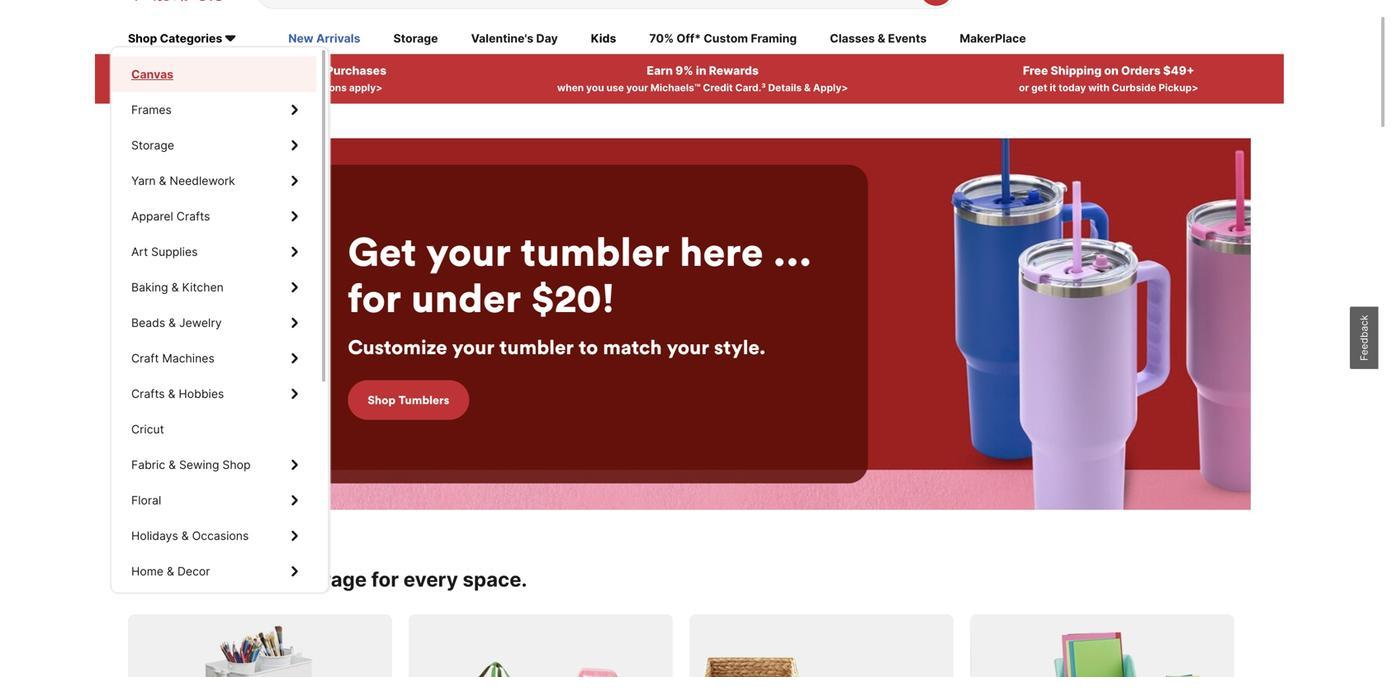 Task type: vqa. For each thing, say whether or not it's contained in the screenshot.
CRAFTS
yes



Task type: describe. For each thing, give the bounding box(es) containing it.
1 vertical spatial on
[[180, 568, 204, 592]]

storage for makerplace
[[131, 138, 174, 152]]

baking & kitchen for new arrivals
[[131, 280, 224, 295]]

apparel for makerplace
[[131, 209, 173, 223]]

day
[[537, 32, 558, 46]]

yarn & needlework link for 70% off* custom framing
[[112, 163, 316, 199]]

& for kids's crafts & hobbies link
[[168, 387, 176, 401]]

every
[[404, 568, 458, 592]]

& for home & decor link corresponding to 70% off* custom framing
[[167, 565, 174, 579]]

...
[[733, 227, 772, 277]]

crafts & hobbies link for valentine's day
[[112, 376, 316, 412]]

michaels™
[[651, 82, 701, 94]]

classes & events link
[[830, 30, 927, 49]]

holidays & occasions link for makerplace
[[112, 518, 316, 554]]

decor for makerplace
[[178, 565, 210, 579]]

craft for valentine's day
[[131, 352, 159, 366]]

code
[[208, 82, 232, 94]]

sewing for valentine's day
[[179, 458, 219, 472]]

yarn for valentine's day
[[131, 174, 156, 188]]

valentine's day
[[471, 32, 558, 46]]

kitchen for storage
[[182, 280, 224, 295]]

art for storage
[[131, 245, 148, 259]]

details
[[769, 82, 802, 94]]

& for classes & events yarn & needlework link
[[159, 174, 166, 188]]

floral link for kids
[[112, 483, 316, 518]]

& for home & decor link related to kids
[[167, 565, 174, 579]]

baking for kids
[[131, 280, 168, 295]]

beads & jewelry for valentine's day
[[131, 316, 222, 330]]

storage for storage
[[131, 138, 174, 152]]

baking & kitchen for shop categories
[[131, 280, 224, 295]]

kitchen for valentine's day
[[182, 280, 224, 295]]

baking & kitchen link for classes & events
[[112, 270, 316, 305]]

off*
[[677, 32, 701, 46]]

crafts & hobbies link for new arrivals
[[112, 376, 316, 412]]

blue, pink, and purple tumblers on red background image
[[275, 139, 1388, 510]]

regular
[[247, 64, 292, 78]]

events
[[889, 32, 927, 46]]

70% off* custom framing link
[[650, 30, 797, 49]]

yarn & needlework link for storage
[[112, 163, 316, 199]]

apparel crafts for shop categories
[[131, 209, 210, 223]]

valentine's day link
[[471, 30, 558, 49]]

with inside free shipping on orders $49+ or get it today with curbside pickup>
[[1089, 82, 1110, 94]]

space.
[[463, 568, 528, 592]]

art supplies for shop categories
[[131, 245, 198, 259]]

card.³
[[736, 82, 766, 94]]

craft machines for new arrivals
[[131, 352, 215, 366]]

& for fabric & sewing shop link for 70% off* custom framing
[[169, 458, 176, 472]]

it
[[1050, 82, 1057, 94]]

sewing for shop categories
[[179, 458, 219, 472]]

art for classes & events
[[131, 245, 148, 259]]

& for holidays & occasions link for valentine's day
[[182, 529, 189, 543]]

decor for 70% off* custom framing
[[178, 565, 210, 579]]

apparel for 70% off* custom framing
[[131, 209, 173, 223]]

save on creative storage for every space.
[[128, 568, 528, 592]]

pickup>
[[1159, 82, 1199, 94]]

& for holidays & occasions link corresponding to makerplace
[[182, 529, 189, 543]]

storage
[[292, 568, 367, 592]]

storage for new arrivals
[[131, 138, 174, 152]]

art for makerplace
[[131, 245, 148, 259]]

& for classes & events crafts & hobbies link
[[168, 387, 176, 401]]

holidays & occasions for makerplace
[[131, 529, 249, 543]]

credit
[[703, 82, 733, 94]]

when
[[558, 82, 584, 94]]

classes & events
[[830, 32, 927, 46]]

holidays for kids
[[131, 529, 178, 543]]

9%
[[676, 64, 694, 78]]

cricut link for kids
[[112, 412, 316, 447]]

use
[[607, 82, 624, 94]]

apply>
[[814, 82, 849, 94]]

free shipping on orders $49+ or get it today with curbside pickup>
[[1020, 64, 1199, 94]]

crafts & hobbies link for shop categories
[[112, 376, 316, 412]]

jewelry for storage
[[179, 316, 222, 330]]

with inside 20% off all regular price purchases with code daily23us. exclusions apply>
[[184, 82, 206, 94]]

three water hyacinth baskets in white, brown and tan image
[[690, 615, 954, 677]]

here
[[640, 227, 723, 277]]

creative
[[209, 568, 288, 592]]

$49+
[[1164, 64, 1195, 78]]

for inside get your tumbler here ... for under $20!
[[308, 273, 361, 323]]

baking & kitchen for kids
[[131, 280, 224, 295]]

crafts & hobbies for 70% off* custom framing
[[131, 387, 224, 401]]

occasions for storage
[[192, 529, 249, 543]]

on inside free shipping on orders $49+ or get it today with curbside pickup>
[[1105, 64, 1119, 78]]

& for crafts & hobbies link associated with makerplace
[[168, 387, 176, 401]]

fabric & sewing shop link for shop categories
[[112, 447, 316, 483]]

machines for makerplace
[[162, 352, 215, 366]]

new arrivals link
[[288, 30, 361, 49]]

beads & jewelry for storage
[[131, 316, 222, 330]]

in
[[696, 64, 707, 78]]

purchases
[[326, 64, 387, 78]]

jewelry for kids
[[179, 316, 222, 330]]

kids
[[591, 32, 617, 46]]

70%
[[650, 32, 674, 46]]

art supplies for classes & events
[[131, 245, 198, 259]]

art supplies link for classes & events
[[112, 234, 316, 270]]

rewards
[[709, 64, 759, 78]]

craft for new arrivals
[[131, 352, 159, 366]]

$20!
[[491, 273, 575, 323]]

craft machines link for new arrivals
[[112, 341, 316, 376]]

price
[[294, 64, 324, 78]]

art supplies link for new arrivals
[[112, 234, 316, 270]]

makerplace
[[960, 32, 1027, 46]]

today
[[1059, 82, 1087, 94]]

customize
[[308, 335, 407, 360]]

craft machines link for shop categories
[[112, 341, 316, 376]]

& for beads & jewelry 'link' associated with makerplace
[[169, 316, 176, 330]]

craft machines for storage
[[131, 352, 215, 366]]

holiday storage containers image
[[409, 615, 673, 677]]

shop categories
[[128, 32, 222, 46]]

occasions for new arrivals
[[192, 529, 249, 543]]

occasions for makerplace
[[192, 529, 249, 543]]

storage link for new arrivals
[[112, 128, 316, 163]]

framing
[[751, 32, 797, 46]]

orders
[[1122, 64, 1161, 78]]

curbside
[[1113, 82, 1157, 94]]

white rolling cart with art supplies image
[[128, 615, 392, 677]]

kids link
[[591, 30, 617, 49]]

sewing for 70% off* custom framing
[[179, 458, 219, 472]]

new arrivals
[[288, 32, 361, 46]]

fabric & sewing shop for classes & events
[[131, 458, 251, 472]]

occasions for kids
[[192, 529, 249, 543]]

yarn & needlework for new arrivals
[[131, 174, 235, 188]]

free
[[1024, 64, 1049, 78]]

& for classes & events link on the right top of page
[[878, 32, 886, 46]]

apparel crafts for storage
[[131, 209, 210, 223]]

& for home & decor link related to classes & events
[[167, 565, 174, 579]]

art supplies for kids
[[131, 245, 198, 259]]

beads & jewelry link for valentine's day
[[112, 305, 316, 341]]

art supplies link for storage
[[112, 234, 316, 270]]

decor for classes & events
[[178, 565, 210, 579]]

categories
[[160, 32, 222, 46]]

shop tumblers button
[[308, 381, 429, 420]]

home & decor for new arrivals
[[131, 565, 210, 579]]

decor for new arrivals
[[178, 565, 210, 579]]

beads & jewelry link for new arrivals
[[112, 305, 316, 341]]

frames link for valentine's day
[[112, 92, 316, 128]]

canvas link for storage
[[112, 57, 316, 92]]

& for holidays & occasions link associated with storage
[[182, 529, 189, 543]]

machines for storage
[[162, 352, 215, 366]]

craft machines for valentine's day
[[131, 352, 215, 366]]

beads & jewelry link for kids
[[112, 305, 316, 341]]

jewelry for new arrivals
[[179, 316, 222, 330]]

& for holidays & occasions link associated with classes & events
[[182, 529, 189, 543]]

art for valentine's day
[[131, 245, 148, 259]]

baking & kitchen link for shop categories
[[112, 270, 316, 305]]

art for shop categories
[[131, 245, 148, 259]]

earn
[[647, 64, 673, 78]]

supplies for makerplace
[[151, 245, 198, 259]]

storage link for kids
[[112, 128, 316, 163]]

holidays & occasions for new arrivals
[[131, 529, 249, 543]]



Task type: locate. For each thing, give the bounding box(es) containing it.
shop tumblers
[[328, 393, 409, 408]]

0 vertical spatial for
[[308, 273, 361, 323]]

get
[[308, 227, 376, 277]]

to
[[539, 335, 558, 360]]

kitchen for new arrivals
[[182, 280, 224, 295]]

1 horizontal spatial on
[[1105, 64, 1119, 78]]

supplies for kids
[[151, 245, 198, 259]]

baking & kitchen
[[131, 280, 224, 295], [131, 280, 224, 295], [131, 280, 224, 295], [131, 280, 224, 295], [131, 280, 224, 295], [131, 280, 224, 295], [131, 280, 224, 295], [131, 280, 224, 295]]

frames link for makerplace
[[112, 92, 316, 128]]

classes
[[830, 32, 875, 46]]

custom
[[704, 32, 749, 46]]

hobbies
[[179, 387, 224, 401], [179, 387, 224, 401], [179, 387, 224, 401], [179, 387, 224, 401], [179, 387, 224, 401], [179, 387, 224, 401], [179, 387, 224, 401], [179, 387, 224, 401]]

& for valentine's day yarn & needlework link
[[159, 174, 166, 188]]

home & decor for 70% off* custom framing
[[131, 565, 210, 579]]

1 horizontal spatial with
[[1089, 82, 1110, 94]]

your
[[627, 82, 649, 94], [386, 227, 471, 277], [412, 335, 454, 360], [627, 335, 669, 360]]

save
[[128, 568, 175, 592]]

hobbies for 70% off* custom framing
[[179, 387, 224, 401]]

& for shop categories's baking & kitchen "link"
[[172, 280, 179, 295]]

kitchen for shop categories
[[182, 280, 224, 295]]

canvas
[[131, 67, 172, 81], [131, 67, 172, 81], [131, 67, 172, 81], [131, 67, 172, 81], [131, 67, 172, 81], [131, 67, 172, 81], [131, 67, 172, 81], [131, 67, 174, 81]]

frames link for kids
[[112, 92, 316, 128]]

& for holidays & occasions link corresponding to new arrivals
[[182, 529, 189, 543]]

apparel crafts link for 70% off* custom framing
[[112, 199, 316, 234]]

floral link
[[112, 483, 316, 518], [112, 483, 316, 518], [112, 483, 316, 518], [112, 483, 316, 518], [112, 483, 316, 518], [112, 483, 316, 518], [112, 483, 316, 518], [112, 483, 316, 518]]

frames link
[[112, 92, 316, 128], [112, 92, 316, 128], [112, 92, 316, 128], [112, 92, 316, 128], [112, 92, 316, 128], [112, 92, 316, 128], [112, 92, 316, 128], [112, 92, 316, 128]]

decor
[[178, 565, 210, 579], [178, 565, 210, 579], [178, 565, 210, 579], [178, 565, 210, 579], [178, 565, 210, 579], [178, 565, 210, 579], [178, 565, 210, 579], [178, 565, 210, 579]]

craft machines link for kids
[[112, 341, 316, 376]]

beads for kids
[[131, 316, 165, 330]]

crafts & hobbies link for makerplace
[[112, 376, 316, 412]]

shop
[[128, 32, 157, 46], [328, 393, 355, 408], [223, 458, 251, 472], [223, 458, 251, 472], [223, 458, 251, 472], [223, 458, 251, 472], [223, 458, 251, 472], [223, 458, 251, 472], [223, 458, 251, 472], [223, 458, 251, 472]]

match
[[563, 335, 622, 360]]

0 horizontal spatial for
[[308, 273, 361, 323]]

kitchen for 70% off* custom framing
[[182, 280, 224, 295]]

valentine's
[[471, 32, 534, 46]]

sewing
[[179, 458, 219, 472], [179, 458, 219, 472], [179, 458, 219, 472], [179, 458, 219, 472], [179, 458, 219, 472], [179, 458, 219, 472], [179, 458, 219, 472], [179, 458, 219, 472]]

beads
[[131, 316, 165, 330], [131, 316, 165, 330], [131, 316, 165, 330], [131, 316, 165, 330], [131, 316, 165, 330], [131, 316, 165, 330], [131, 316, 165, 330], [131, 316, 165, 330]]

table of valentines day decor image
[[0, 139, 275, 510]]

sewing for makerplace
[[179, 458, 219, 472]]

occasions for classes & events
[[192, 529, 249, 543]]

apparel crafts
[[131, 209, 210, 223], [131, 209, 210, 223], [131, 209, 210, 223], [131, 209, 210, 223], [131, 209, 210, 223], [131, 209, 210, 223], [131, 209, 210, 223], [131, 209, 210, 223]]

& for beads & jewelry 'link' corresponding to classes & events
[[169, 316, 176, 330]]

canvas for valentine's day
[[131, 67, 172, 81]]

holidays & occasions link
[[112, 518, 316, 554], [112, 518, 316, 554], [112, 518, 316, 554], [112, 518, 316, 554], [112, 518, 316, 554], [112, 518, 316, 554], [112, 518, 316, 554], [112, 518, 316, 554]]

occasions
[[192, 529, 249, 543], [192, 529, 249, 543], [192, 529, 249, 543], [192, 529, 249, 543], [192, 529, 249, 543], [192, 529, 249, 543], [192, 529, 249, 543], [192, 529, 249, 543]]

beads & jewelry for 70% off* custom framing
[[131, 316, 222, 330]]

crafts & hobbies for shop categories
[[131, 387, 224, 401]]

fabric & sewing shop for shop categories
[[131, 458, 251, 472]]

apparel crafts link for classes & events
[[112, 199, 316, 234]]

beads for shop categories
[[131, 316, 165, 330]]

daily23us.
[[234, 82, 292, 94]]

you
[[587, 82, 604, 94]]

crafts & hobbies link for storage
[[112, 376, 316, 412]]

tumblers
[[358, 393, 409, 408]]

home
[[131, 565, 164, 579], [131, 565, 164, 579], [131, 565, 164, 579], [131, 565, 164, 579], [131, 565, 164, 579], [131, 565, 164, 579], [131, 565, 164, 579], [131, 565, 164, 579]]

all
[[229, 64, 245, 78]]

craft machines for shop categories
[[131, 352, 215, 366]]

1 with from the left
[[184, 82, 206, 94]]

yarn & needlework link for classes & events
[[112, 163, 316, 199]]

0 horizontal spatial on
[[180, 568, 204, 592]]

frames for new arrivals
[[131, 103, 172, 117]]

1 horizontal spatial for
[[372, 568, 399, 592]]

needlework for kids
[[170, 174, 235, 188]]

floral link for classes & events
[[112, 483, 316, 518]]

& for baking & kitchen "link" related to valentine's day
[[172, 280, 179, 295]]

0 vertical spatial on
[[1105, 64, 1119, 78]]

under
[[371, 273, 481, 323]]

shop inside button
[[328, 393, 355, 408]]

needlework
[[170, 174, 235, 188], [170, 174, 235, 188], [170, 174, 235, 188], [170, 174, 235, 188], [170, 174, 235, 188], [170, 174, 235, 188], [170, 174, 235, 188], [170, 174, 235, 188]]

beads & jewelry link
[[112, 305, 316, 341], [112, 305, 316, 341], [112, 305, 316, 341], [112, 305, 316, 341], [112, 305, 316, 341], [112, 305, 316, 341], [112, 305, 316, 341], [112, 305, 316, 341]]

20%
[[180, 64, 206, 78]]

apparel
[[131, 209, 173, 223], [131, 209, 173, 223], [131, 209, 173, 223], [131, 209, 173, 223], [131, 209, 173, 223], [131, 209, 173, 223], [131, 209, 173, 223], [131, 209, 173, 223]]

for left the every
[[372, 568, 399, 592]]

supplies
[[151, 245, 198, 259], [151, 245, 198, 259], [151, 245, 198, 259], [151, 245, 198, 259], [151, 245, 198, 259], [151, 245, 198, 259], [151, 245, 198, 259], [151, 245, 198, 259]]

0 horizontal spatial with
[[184, 82, 206, 94]]

on right save
[[180, 568, 204, 592]]

crafts & hobbies link for classes & events
[[112, 376, 316, 412]]

hobbies for valentine's day
[[179, 387, 224, 401]]

shop for valentine's day
[[223, 458, 251, 472]]

20% off all regular price purchases with code daily23us. exclusions apply>
[[180, 64, 387, 94]]

tumbler
[[481, 227, 630, 277], [459, 335, 534, 360]]

holidays & occasions for kids
[[131, 529, 249, 543]]

shipping
[[1051, 64, 1102, 78]]

& for holidays & occasions link associated with kids
[[182, 529, 189, 543]]

canvas link for valentine's day
[[112, 57, 316, 92]]

cricut for shop categories
[[131, 423, 164, 437]]

on
[[1105, 64, 1119, 78], [180, 568, 204, 592]]

fabric & sewing shop for kids
[[131, 458, 251, 472]]

baking for new arrivals
[[131, 280, 168, 295]]

your inside get your tumbler here ... for under $20!
[[386, 227, 471, 277]]

art for new arrivals
[[131, 245, 148, 259]]

baking & kitchen for classes & events
[[131, 280, 224, 295]]

art supplies link for kids
[[112, 234, 316, 270]]

frames link for shop categories
[[112, 92, 316, 128]]

floral for classes & events
[[131, 494, 161, 508]]

2 with from the left
[[1089, 82, 1110, 94]]

supplies for classes & events
[[151, 245, 198, 259]]

floral
[[131, 494, 161, 508], [131, 494, 161, 508], [131, 494, 161, 508], [131, 494, 161, 508], [131, 494, 161, 508], [131, 494, 161, 508], [131, 494, 161, 508], [131, 494, 161, 508]]

your inside earn 9% in rewards when you use your michaels™ credit card.³ details & apply>
[[627, 82, 649, 94]]

& for makerplace fabric & sewing shop link
[[169, 458, 176, 472]]

floral link for new arrivals
[[112, 483, 316, 518]]

floral link for 70% off* custom framing
[[112, 483, 316, 518]]

or
[[1020, 82, 1030, 94]]

1 vertical spatial tumbler
[[459, 335, 534, 360]]

1 vertical spatial for
[[372, 568, 399, 592]]

beads & jewelry for new arrivals
[[131, 316, 222, 330]]

fabric & sewing shop link
[[112, 447, 316, 483], [112, 447, 316, 483], [112, 447, 316, 483], [112, 447, 316, 483], [112, 447, 316, 483], [112, 447, 316, 483], [112, 447, 316, 483], [112, 447, 316, 483]]

crafts & hobbies link for kids
[[112, 376, 316, 412]]

earn 9% in rewards when you use your michaels™ credit card.³ details & apply>
[[558, 64, 849, 94]]

crafts & hobbies link
[[112, 376, 316, 412], [112, 376, 316, 412], [112, 376, 316, 412], [112, 376, 316, 412], [112, 376, 316, 412], [112, 376, 316, 412], [112, 376, 316, 412], [112, 376, 316, 412]]

storage link
[[394, 30, 438, 49], [112, 128, 316, 163], [112, 128, 316, 163], [112, 128, 316, 163], [112, 128, 316, 163], [112, 128, 316, 163], [112, 128, 316, 163], [112, 128, 316, 163], [112, 128, 316, 163]]

fabric for classes & events
[[131, 458, 165, 472]]

0 vertical spatial tumbler
[[481, 227, 630, 277]]

fabric for kids
[[131, 458, 165, 472]]

& for fabric & sewing shop link associated with kids
[[169, 458, 176, 472]]

hobbies for new arrivals
[[179, 387, 224, 401]]

holidays & occasions link for classes & events
[[112, 518, 316, 554]]

baking & kitchen link for makerplace
[[112, 270, 316, 305]]

beads & jewelry link for storage
[[112, 305, 316, 341]]

frames link for new arrivals
[[112, 92, 316, 128]]

baking for 70% off* custom framing
[[131, 280, 168, 295]]

style.
[[674, 335, 726, 360]]

70% off* custom framing
[[650, 32, 797, 46]]

canvas link for classes & events
[[112, 57, 316, 92]]

art supplies for makerplace
[[131, 245, 198, 259]]

shop categories link
[[128, 30, 255, 49]]

floral for kids
[[131, 494, 161, 508]]

home & decor link for storage
[[112, 554, 316, 589]]

with right today
[[1089, 82, 1110, 94]]

get your tumbler here ... for under $20!
[[308, 227, 772, 323]]

for up customize
[[308, 273, 361, 323]]

baking & kitchen link for storage
[[112, 270, 316, 305]]

for
[[308, 273, 361, 323], [372, 568, 399, 592]]

baking & kitchen for makerplace
[[131, 280, 224, 295]]

frames
[[131, 103, 172, 117], [131, 103, 172, 117], [131, 103, 172, 117], [131, 103, 172, 117], [131, 103, 172, 117], [131, 103, 172, 117], [131, 103, 172, 117], [131, 103, 172, 117]]

on up curbside
[[1105, 64, 1119, 78]]

& for holidays & occasions link for 70% off* custom framing
[[182, 529, 189, 543]]

tumbler inside get your tumbler here ... for under $20!
[[481, 227, 630, 277]]

machines
[[162, 352, 215, 366], [162, 352, 215, 366], [162, 352, 215, 366], [162, 352, 215, 366], [162, 352, 215, 366], [162, 352, 215, 366], [162, 352, 215, 366], [162, 352, 215, 366]]

& for home & decor link corresponding to valentine's day
[[167, 565, 174, 579]]

art
[[131, 245, 148, 259], [131, 245, 148, 259], [131, 245, 148, 259], [131, 245, 148, 259], [131, 245, 148, 259], [131, 245, 148, 259], [131, 245, 148, 259], [131, 245, 148, 259]]

colorful plastic storage bins image
[[971, 615, 1235, 677]]

get
[[1032, 82, 1048, 94]]

crafts & hobbies for makerplace
[[131, 387, 224, 401]]

craft machines link
[[112, 341, 316, 376], [112, 341, 316, 376], [112, 341, 316, 376], [112, 341, 316, 376], [112, 341, 316, 376], [112, 341, 316, 376], [112, 341, 316, 376], [112, 341, 316, 376]]

home & decor link for new arrivals
[[112, 554, 316, 589]]

yarn & needlework
[[131, 174, 235, 188], [131, 174, 235, 188], [131, 174, 235, 188], [131, 174, 235, 188], [131, 174, 235, 188], [131, 174, 235, 188], [131, 174, 235, 188], [131, 174, 235, 188]]

home & decor link for 70% off* custom framing
[[112, 554, 316, 589]]

storage for 70% off* custom framing
[[131, 138, 174, 152]]

baking & kitchen link
[[112, 270, 316, 305], [112, 270, 316, 305], [112, 270, 316, 305], [112, 270, 316, 305], [112, 270, 316, 305], [112, 270, 316, 305], [112, 270, 316, 305], [112, 270, 316, 305]]

holidays & occasions for classes & events
[[131, 529, 249, 543]]

exclusions
[[295, 82, 347, 94]]

yarn
[[131, 174, 156, 188], [131, 174, 156, 188], [131, 174, 156, 188], [131, 174, 156, 188], [131, 174, 156, 188], [131, 174, 156, 188], [131, 174, 156, 188], [131, 174, 156, 188]]

baking for shop categories
[[131, 280, 168, 295]]

apply>
[[349, 82, 383, 94]]

machines for new arrivals
[[162, 352, 215, 366]]

shop for 70% off* custom framing
[[223, 458, 251, 472]]

apparel crafts link
[[112, 199, 316, 234], [112, 199, 316, 234], [112, 199, 316, 234], [112, 199, 316, 234], [112, 199, 316, 234], [112, 199, 316, 234], [112, 199, 316, 234], [112, 199, 316, 234]]

holidays & occasions
[[131, 529, 249, 543], [131, 529, 249, 543], [131, 529, 249, 543], [131, 529, 249, 543], [131, 529, 249, 543], [131, 529, 249, 543], [131, 529, 249, 543], [131, 529, 249, 543]]

baking & kitchen for storage
[[131, 280, 224, 295]]

holidays & occasions for shop categories
[[131, 529, 249, 543]]

decor for valentine's day
[[178, 565, 210, 579]]

floral for shop categories
[[131, 494, 161, 508]]

yarn & needlework for makerplace
[[131, 174, 235, 188]]

canvas link for new arrivals
[[112, 57, 316, 92]]

makerplace link
[[960, 30, 1027, 49]]

new
[[288, 32, 314, 46]]

off
[[209, 64, 227, 78]]

storage
[[394, 32, 438, 46], [131, 138, 174, 152], [131, 138, 174, 152], [131, 138, 174, 152], [131, 138, 174, 152], [131, 138, 174, 152], [131, 138, 174, 152], [131, 138, 174, 152], [131, 138, 174, 152]]

frames for shop categories
[[131, 103, 172, 117]]

& inside earn 9% in rewards when you use your michaels™ credit card.³ details & apply>
[[805, 82, 811, 94]]

jewelry for 70% off* custom framing
[[179, 316, 222, 330]]

& for beads & jewelry 'link' for 70% off* custom framing
[[169, 316, 176, 330]]

baking & kitchen for valentine's day
[[131, 280, 224, 295]]

beads & jewelry for makerplace
[[131, 316, 222, 330]]

with down the 20%
[[184, 82, 206, 94]]

arrivals
[[316, 32, 361, 46]]

crafts
[[177, 209, 210, 223], [177, 209, 210, 223], [177, 209, 210, 223], [177, 209, 210, 223], [177, 209, 210, 223], [177, 209, 210, 223], [177, 209, 210, 223], [177, 209, 210, 223], [131, 387, 165, 401], [131, 387, 165, 401], [131, 387, 165, 401], [131, 387, 165, 401], [131, 387, 165, 401], [131, 387, 165, 401], [131, 387, 165, 401], [131, 387, 165, 401]]

customize your tumbler to match your style.
[[308, 335, 726, 360]]

needlework for shop categories
[[170, 174, 235, 188]]

yarn & needlework link
[[112, 163, 316, 199], [112, 163, 316, 199], [112, 163, 316, 199], [112, 163, 316, 199], [112, 163, 316, 199], [112, 163, 316, 199], [112, 163, 316, 199], [112, 163, 316, 199]]

art supplies
[[131, 245, 198, 259], [131, 245, 198, 259], [131, 245, 198, 259], [131, 245, 198, 259], [131, 245, 198, 259], [131, 245, 198, 259], [131, 245, 198, 259], [131, 245, 198, 259]]

machines for valentine's day
[[162, 352, 215, 366]]

shop for storage
[[223, 458, 251, 472]]

floral for 70% off* custom framing
[[131, 494, 161, 508]]



